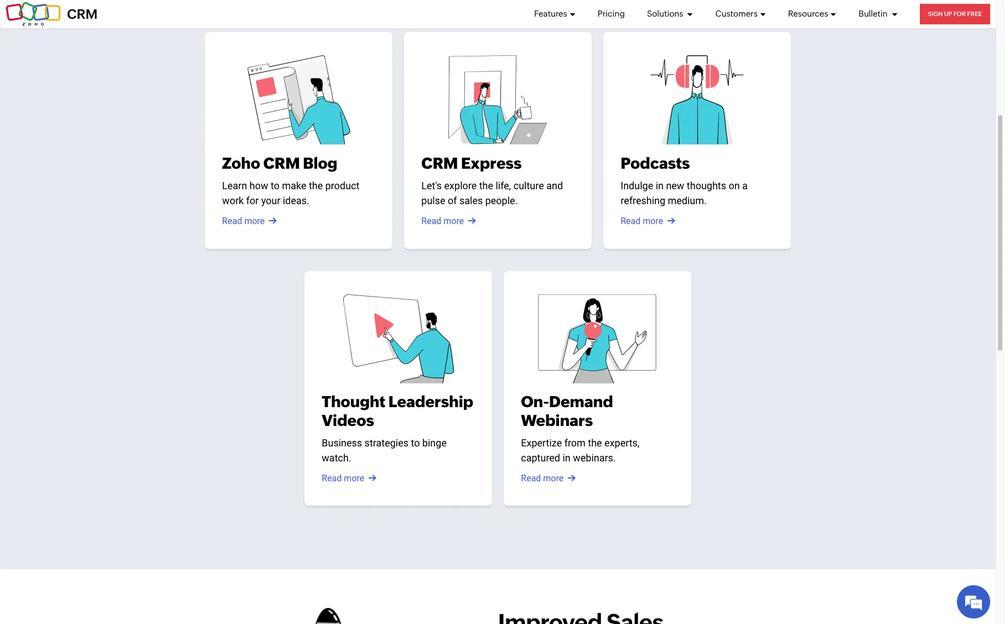 Task type: locate. For each thing, give the bounding box(es) containing it.
for
[[246, 195, 259, 207]]

more for crm express
[[444, 216, 464, 227]]

0 horizontal spatial to
[[271, 180, 280, 192]]

to left binge
[[411, 438, 420, 449]]

sign up for free
[[929, 11, 983, 17]]

the
[[309, 180, 323, 192], [480, 180, 494, 192], [588, 438, 602, 449]]

more
[[244, 216, 265, 227], [444, 216, 464, 227], [643, 216, 664, 227], [344, 474, 365, 484], [544, 474, 564, 484]]

1 vertical spatial to
[[411, 438, 420, 449]]

1 horizontal spatial in
[[656, 180, 664, 192]]

sign up for free link
[[920, 4, 991, 24]]

more down the refreshing
[[643, 216, 664, 227]]

to inside learn how to make the             product work for your ideas.
[[271, 180, 280, 192]]

crm link
[[61, 0, 98, 27]]

read more down the refreshing
[[621, 216, 664, 227]]

more for on-demand webinars
[[544, 474, 564, 484]]

for
[[954, 11, 967, 17]]

read for on-demand webinars
[[521, 474, 541, 484]]

features link
[[534, 0, 576, 28]]

read down captured
[[521, 474, 541, 484]]

in inside expertize from the experts, captured in webinars.
[[563, 453, 571, 464]]

1 horizontal spatial crm
[[263, 154, 300, 172]]

crm
[[67, 7, 98, 22], [263, 154, 300, 172], [422, 154, 458, 172]]

crm express
[[422, 154, 522, 172]]

zoho crm - videos image
[[332, 286, 465, 384]]

crm inside crm link
[[67, 7, 98, 22]]

in left new
[[656, 180, 664, 192]]

the left life,
[[480, 180, 494, 192]]

read more
[[222, 216, 265, 227], [422, 216, 464, 227], [621, 216, 664, 227], [322, 474, 365, 484], [521, 474, 564, 484]]

refreshing
[[621, 195, 666, 207]]

read more down watch.
[[322, 474, 365, 484]]

customers
[[716, 9, 758, 18]]

learn
[[222, 180, 247, 192]]

up
[[945, 11, 953, 17]]

life,
[[496, 180, 511, 192]]

zoho
[[222, 154, 260, 172]]

expertize
[[521, 438, 562, 449]]

1 horizontal spatial to
[[411, 438, 420, 449]]

read down the pulse
[[422, 216, 442, 227]]

read more down captured
[[521, 474, 564, 484]]

read more for on-demand webinars
[[521, 474, 564, 484]]

more down for
[[244, 216, 265, 227]]

the up 'webinars.' at the bottom right
[[588, 438, 602, 449]]

read down the refreshing
[[621, 216, 641, 227]]

1 vertical spatial in
[[563, 453, 571, 464]]

0 vertical spatial in
[[656, 180, 664, 192]]

make
[[282, 180, 307, 192]]

resources
[[789, 9, 829, 18]]

webinars
[[521, 412, 593, 430]]

of
[[448, 195, 457, 207]]

read more for podcasts
[[621, 216, 664, 227]]

the for on-demand webinars
[[588, 438, 602, 449]]

0 vertical spatial to
[[271, 180, 280, 192]]

read down watch.
[[322, 474, 342, 484]]

captured
[[521, 453, 561, 464]]

more for podcasts
[[643, 216, 664, 227]]

sign up for crm software | zoho crm image
[[205, 609, 458, 625]]

read more down the pulse
[[422, 216, 464, 227]]

to up your
[[271, 180, 280, 192]]

work
[[222, 195, 244, 207]]

the inside let's explore the life, culture and pulse of sales people.
[[480, 180, 494, 192]]

bulletin
[[859, 9, 890, 18]]

more down captured
[[544, 474, 564, 484]]

pricing
[[598, 9, 625, 18]]

read
[[222, 216, 242, 227], [422, 216, 442, 227], [621, 216, 641, 227], [322, 474, 342, 484], [521, 474, 541, 484]]

sales
[[460, 195, 483, 207]]

read for podcasts
[[621, 216, 641, 227]]

2 horizontal spatial the
[[588, 438, 602, 449]]

medium.
[[668, 195, 707, 207]]

to inside business strategies to binge watch.
[[411, 438, 420, 449]]

culture
[[514, 180, 544, 192]]

podcasts
[[621, 154, 691, 172]]

the right make
[[309, 180, 323, 192]]

in down the from
[[563, 453, 571, 464]]

the inside expertize from the experts, captured in webinars.
[[588, 438, 602, 449]]

0 horizontal spatial in
[[563, 453, 571, 464]]

0 horizontal spatial crm
[[67, 7, 98, 22]]

leadership
[[389, 393, 474, 411]]

in
[[656, 180, 664, 192], [563, 453, 571, 464]]

zoho crm blog
[[222, 154, 338, 172]]

read more down for
[[222, 216, 265, 227]]

strategies
[[365, 438, 409, 449]]

1 horizontal spatial the
[[480, 180, 494, 192]]

0 horizontal spatial the
[[309, 180, 323, 192]]

to
[[271, 180, 280, 192], [411, 438, 420, 449]]

on-
[[521, 393, 550, 411]]

read for thought leadership videos
[[322, 474, 342, 484]]

2 horizontal spatial crm
[[422, 154, 458, 172]]

your
[[261, 195, 281, 207]]

new
[[667, 180, 685, 192]]

more down watch.
[[344, 474, 365, 484]]

more down 'of'
[[444, 216, 464, 227]]

read down work
[[222, 216, 242, 227]]

the for crm express
[[480, 180, 494, 192]]

bulletin link
[[859, 0, 898, 28]]

zoho crm - pain point pitch image
[[432, 47, 565, 145]]



Task type: vqa. For each thing, say whether or not it's contained in the screenshot.
Visit Marketplace
no



Task type: describe. For each thing, give the bounding box(es) containing it.
read more for crm express
[[422, 216, 464, 227]]

let's explore the life, culture and pulse of sales people.
[[422, 180, 563, 207]]

read more for thought leadership videos
[[322, 474, 365, 484]]

pulse
[[422, 195, 446, 207]]

more for zoho crm blog
[[244, 216, 265, 227]]

solutions
[[647, 9, 685, 18]]

from
[[565, 438, 586, 449]]

free
[[968, 11, 983, 17]]

sign
[[929, 11, 943, 17]]

binge
[[423, 438, 447, 449]]

webinars.
[[573, 453, 616, 464]]

read for zoho crm blog
[[222, 216, 242, 227]]

thoughts
[[687, 180, 727, 192]]

explore
[[445, 180, 477, 192]]

the inside learn how to make the             product work for your ideas.
[[309, 180, 323, 192]]

thought
[[322, 393, 386, 411]]

indulge
[[621, 180, 654, 192]]

read more for zoho crm blog
[[222, 216, 265, 227]]

people.
[[486, 195, 518, 207]]

to for crm
[[271, 180, 280, 192]]

resources link
[[789, 0, 837, 28]]

product
[[326, 180, 360, 192]]

experts,
[[605, 438, 640, 449]]

zoho crm - blogs image
[[232, 47, 365, 145]]

expertize from the experts, captured in webinars.
[[521, 438, 640, 464]]

business
[[322, 438, 362, 449]]

in inside indulge in new thoughts on a refreshing medium.
[[656, 180, 664, 192]]

thought leadership videos
[[322, 393, 474, 430]]

business strategies to binge watch.
[[322, 438, 447, 464]]

features
[[534, 9, 568, 18]]

how
[[250, 180, 268, 192]]

a
[[743, 180, 748, 192]]

blog
[[303, 154, 338, 172]]

learn how to make the             product work for your ideas.
[[222, 180, 360, 207]]

to for leadership
[[411, 438, 420, 449]]

and
[[547, 180, 563, 192]]

solutions link
[[647, 0, 694, 28]]

zoho crm - podcasts image
[[631, 47, 764, 145]]

express
[[461, 154, 522, 172]]

let's
[[422, 180, 442, 192]]

crm for crm
[[67, 7, 98, 22]]

more for thought leadership videos
[[344, 474, 365, 484]]

videos
[[322, 412, 374, 430]]

read for crm express
[[422, 216, 442, 227]]

demand
[[550, 393, 614, 411]]

on-demand webinars
[[521, 393, 614, 430]]

on
[[729, 180, 740, 192]]

watch.
[[322, 453, 352, 464]]

indulge in new thoughts on a refreshing medium.
[[621, 180, 748, 207]]

ideas.
[[283, 195, 310, 207]]

pricing link
[[598, 0, 625, 28]]

crm for crm express
[[422, 154, 458, 172]]

zoho crm - thought leadership image
[[531, 286, 664, 384]]



